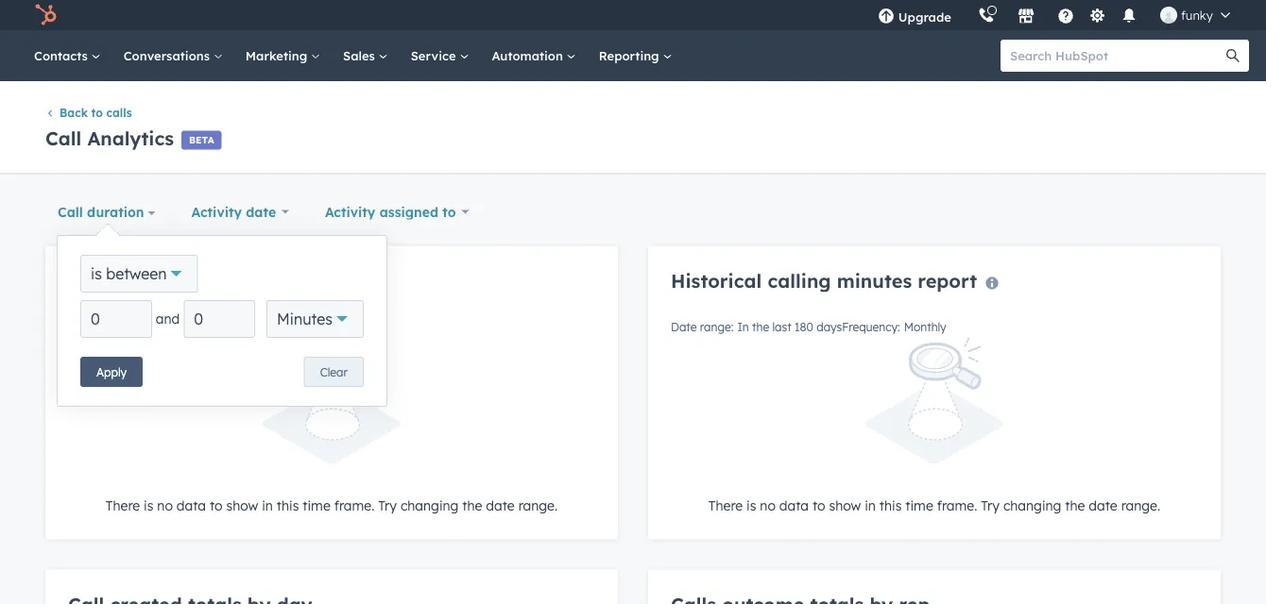 Task type: vqa. For each thing, say whether or not it's contained in the screenshot.
Save view
no



Task type: locate. For each thing, give the bounding box(es) containing it.
1 horizontal spatial in
[[865, 497, 876, 514]]

2 show from the left
[[829, 497, 861, 514]]

last
[[170, 320, 189, 334], [773, 320, 792, 334]]

automation
[[492, 48, 567, 63]]

1 vertical spatial call
[[58, 204, 83, 220]]

1 frame. from the left
[[334, 497, 375, 514]]

activity for activity assigned to
[[325, 204, 376, 220]]

frame.
[[334, 497, 375, 514], [937, 497, 978, 514]]

days right 30
[[208, 320, 234, 334]]

this
[[277, 497, 299, 514], [880, 497, 902, 514]]

apply button
[[80, 357, 143, 388]]

data for 180
[[780, 497, 809, 514]]

there is no data to show in this time frame. try changing the date range.
[[106, 497, 558, 514], [709, 497, 1161, 514]]

call inside button
[[58, 204, 83, 220]]

1 horizontal spatial there is no data to show in this time frame. try changing the date range.
[[709, 497, 1161, 514]]

in
[[135, 320, 146, 334], [738, 320, 749, 334]]

2 changing from the left
[[1004, 497, 1062, 514]]

is
[[91, 265, 102, 284], [144, 497, 154, 514], [747, 497, 757, 514]]

calls placed totals by rep
[[68, 269, 308, 292]]

0 vertical spatial call
[[45, 127, 82, 150]]

None text field
[[80, 301, 152, 338], [184, 301, 255, 338], [80, 301, 152, 338], [184, 301, 255, 338]]

totals
[[189, 269, 242, 292]]

1 this from the left
[[277, 497, 299, 514]]

0 horizontal spatial last
[[170, 320, 189, 334]]

1 horizontal spatial range:
[[700, 320, 734, 334]]

1 range. from the left
[[519, 497, 558, 514]]

date range: in the last 180 days frequency: monthly
[[671, 320, 947, 334]]

call duration
[[58, 204, 144, 220]]

0 horizontal spatial no
[[157, 497, 173, 514]]

last left 30
[[170, 320, 189, 334]]

1 there from the left
[[106, 497, 140, 514]]

data
[[177, 497, 206, 514], [780, 497, 809, 514]]

1 no from the left
[[157, 497, 173, 514]]

calling icon button
[[971, 3, 1003, 28]]

calls
[[106, 106, 132, 120]]

0 horizontal spatial date
[[246, 204, 276, 220]]

call for call analytics
[[45, 127, 82, 150]]

date
[[68, 320, 94, 334], [671, 320, 697, 334]]

0 horizontal spatial range.
[[519, 497, 558, 514]]

activity left assigned at top left
[[325, 204, 376, 220]]

date
[[246, 204, 276, 220], [486, 497, 515, 514], [1089, 497, 1118, 514]]

1 horizontal spatial date
[[671, 320, 697, 334]]

funky
[[1181, 7, 1214, 23]]

activity
[[191, 204, 242, 220], [325, 204, 376, 220]]

days for 180
[[817, 320, 842, 334]]

2 range: from the left
[[700, 320, 734, 334]]

menu
[[865, 0, 1244, 30]]

2 range. from the left
[[1122, 497, 1161, 514]]

changing for date range: in the last 180 days frequency: monthly
[[1004, 497, 1062, 514]]

report
[[918, 269, 977, 292]]

in down historical
[[738, 320, 749, 334]]

1 horizontal spatial date
[[486, 497, 515, 514]]

1 horizontal spatial this
[[880, 497, 902, 514]]

0 horizontal spatial try
[[378, 497, 397, 514]]

call
[[45, 127, 82, 150], [58, 204, 83, 220]]

range.
[[519, 497, 558, 514], [1122, 497, 1161, 514]]

1 horizontal spatial is
[[144, 497, 154, 514]]

0 horizontal spatial time
[[303, 497, 331, 514]]

0 horizontal spatial in
[[135, 320, 146, 334]]

range: up "apply" button
[[97, 320, 131, 334]]

2 horizontal spatial is
[[747, 497, 757, 514]]

the
[[149, 320, 167, 334], [752, 320, 770, 334], [462, 497, 482, 514], [1066, 497, 1085, 514]]

2 horizontal spatial date
[[1089, 497, 1118, 514]]

1 in from the left
[[135, 320, 146, 334]]

0 horizontal spatial in
[[262, 497, 273, 514]]

2 days from the left
[[817, 320, 842, 334]]

1 data from the left
[[177, 497, 206, 514]]

1 horizontal spatial days
[[817, 320, 842, 334]]

0 horizontal spatial days
[[208, 320, 234, 334]]

back
[[60, 106, 88, 120]]

1 there is no data to show in this time frame. try changing the date range. from the left
[[106, 497, 558, 514]]

frame. for date range: in the last 180 days frequency: monthly
[[937, 497, 978, 514]]

to inside popup button
[[443, 204, 456, 220]]

1 horizontal spatial range.
[[1122, 497, 1161, 514]]

marketing
[[246, 48, 311, 63]]

days right the 180
[[817, 320, 842, 334]]

time for date range: in the last 30 days
[[303, 497, 331, 514]]

1 in from the left
[[262, 497, 273, 514]]

0 horizontal spatial changing
[[401, 497, 459, 514]]

range: down historical
[[700, 320, 734, 334]]

there
[[106, 497, 140, 514], [709, 497, 743, 514]]

2 frame. from the left
[[937, 497, 978, 514]]

reporting link
[[588, 30, 684, 81]]

range: for date range: in the last 180 days frequency: monthly
[[700, 320, 734, 334]]

0 horizontal spatial range:
[[97, 320, 131, 334]]

date for date range: in the last 180 days frequency: monthly
[[1089, 497, 1118, 514]]

1 horizontal spatial last
[[773, 320, 792, 334]]

0 horizontal spatial there
[[106, 497, 140, 514]]

1 last from the left
[[170, 320, 189, 334]]

2 date from the left
[[671, 320, 697, 334]]

1 horizontal spatial try
[[981, 497, 1000, 514]]

no
[[157, 497, 173, 514], [760, 497, 776, 514]]

0 horizontal spatial activity
[[191, 204, 242, 220]]

0 horizontal spatial data
[[177, 497, 206, 514]]

to
[[91, 106, 103, 120], [443, 204, 456, 220], [210, 497, 223, 514], [813, 497, 826, 514]]

days for 30
[[208, 320, 234, 334]]

Search HubSpot search field
[[1001, 40, 1233, 72]]

1 horizontal spatial there
[[709, 497, 743, 514]]

analytics
[[87, 127, 174, 150]]

time
[[303, 497, 331, 514], [906, 497, 934, 514]]

reporting
[[599, 48, 663, 63]]

call for call duration
[[58, 204, 83, 220]]

is for date range: in the last 180 days frequency: monthly
[[747, 497, 757, 514]]

in left and
[[135, 320, 146, 334]]

last left the 180
[[773, 320, 792, 334]]

date down historical
[[671, 320, 697, 334]]

is between
[[91, 265, 167, 284]]

changing
[[401, 497, 459, 514], [1004, 497, 1062, 514]]

1 date from the left
[[68, 320, 94, 334]]

contacts link
[[23, 30, 112, 81]]

in for 30
[[135, 320, 146, 334]]

1 days from the left
[[208, 320, 234, 334]]

there for date range: in the last 30 days
[[106, 497, 140, 514]]

notifications image
[[1121, 9, 1138, 26]]

2 last from the left
[[773, 320, 792, 334]]

1 activity from the left
[[191, 204, 242, 220]]

1 changing from the left
[[401, 497, 459, 514]]

time for date range: in the last 180 days frequency: monthly
[[906, 497, 934, 514]]

2 activity from the left
[[325, 204, 376, 220]]

0 horizontal spatial is
[[91, 265, 102, 284]]

clear
[[320, 365, 348, 379]]

1 horizontal spatial time
[[906, 497, 934, 514]]

2 try from the left
[[981, 497, 1000, 514]]

date for date range: in the last 30 days
[[68, 320, 94, 334]]

2 there is no data to show in this time frame. try changing the date range. from the left
[[709, 497, 1161, 514]]

call duration button
[[45, 193, 168, 231]]

no for 180
[[760, 497, 776, 514]]

back to calls
[[60, 106, 132, 120]]

call left duration at left
[[58, 204, 83, 220]]

activity for activity date
[[191, 204, 242, 220]]

1 horizontal spatial activity
[[325, 204, 376, 220]]

1 horizontal spatial show
[[829, 497, 861, 514]]

monthly
[[904, 320, 947, 334]]

date inside popup button
[[246, 204, 276, 220]]

2 no from the left
[[760, 497, 776, 514]]

0 horizontal spatial show
[[226, 497, 258, 514]]

1 range: from the left
[[97, 320, 131, 334]]

0 horizontal spatial frame.
[[334, 497, 375, 514]]

date down calls
[[68, 320, 94, 334]]

settings image
[[1089, 8, 1106, 25]]

1 try from the left
[[378, 497, 397, 514]]

show
[[226, 497, 258, 514], [829, 497, 861, 514]]

0 horizontal spatial date
[[68, 320, 94, 334]]

activity up totals
[[191, 204, 242, 220]]

automation link
[[481, 30, 588, 81]]

days
[[208, 320, 234, 334], [817, 320, 842, 334]]

call down back
[[45, 127, 82, 150]]

try
[[378, 497, 397, 514], [981, 497, 1000, 514]]

1 time from the left
[[303, 497, 331, 514]]

data for 30
[[177, 497, 206, 514]]

frequency:
[[842, 320, 901, 334]]

show for 30
[[226, 497, 258, 514]]

calling icon image
[[978, 7, 995, 24]]

2 in from the left
[[738, 320, 749, 334]]

1 horizontal spatial changing
[[1004, 497, 1062, 514]]

date range: in the last 30 days
[[68, 320, 234, 334]]

180
[[795, 320, 814, 334]]

0 horizontal spatial there is no data to show in this time frame. try changing the date range.
[[106, 497, 558, 514]]

1 show from the left
[[226, 497, 258, 514]]

2 data from the left
[[780, 497, 809, 514]]

2 time from the left
[[906, 497, 934, 514]]

range. for date range: in the last 180 days frequency: monthly
[[1122, 497, 1161, 514]]

is inside popup button
[[91, 265, 102, 284]]

conversations
[[124, 48, 213, 63]]

1 horizontal spatial data
[[780, 497, 809, 514]]

1 horizontal spatial frame.
[[937, 497, 978, 514]]

marketing link
[[234, 30, 332, 81]]

calling
[[768, 269, 831, 292]]

placed
[[119, 269, 183, 292]]

2 there from the left
[[709, 497, 743, 514]]

is for date range: in the last 30 days
[[144, 497, 154, 514]]

1 horizontal spatial no
[[760, 497, 776, 514]]

in
[[262, 497, 273, 514], [865, 497, 876, 514]]

1 horizontal spatial in
[[738, 320, 749, 334]]

2 this from the left
[[880, 497, 902, 514]]

contacts
[[34, 48, 91, 63]]

frame. for date range: in the last 30 days
[[334, 497, 375, 514]]

settings link
[[1086, 5, 1110, 25]]

minutes
[[277, 310, 333, 329]]

range:
[[97, 320, 131, 334], [700, 320, 734, 334]]

search image
[[1227, 49, 1240, 62]]

there for date range: in the last 180 days frequency: monthly
[[709, 497, 743, 514]]

0 horizontal spatial this
[[277, 497, 299, 514]]

2 in from the left
[[865, 497, 876, 514]]

by
[[248, 269, 271, 292]]



Task type: describe. For each thing, give the bounding box(es) containing it.
changing for date range: in the last 30 days
[[401, 497, 459, 514]]

menu containing funky
[[865, 0, 1244, 30]]

and
[[156, 311, 180, 328]]

try for date range: in the last 30 days
[[378, 497, 397, 514]]

this for date range: in the last 30 days
[[277, 497, 299, 514]]

duration
[[87, 204, 144, 220]]

apply
[[96, 365, 127, 379]]

between
[[106, 265, 167, 284]]

activity assigned to button
[[313, 193, 481, 231]]

clear button
[[304, 357, 364, 388]]

activity date
[[191, 204, 276, 220]]

back to calls link
[[45, 106, 132, 120]]

funky town image
[[1161, 7, 1178, 24]]

last for 30
[[170, 320, 189, 334]]

marketplaces image
[[1018, 9, 1035, 26]]

30
[[192, 320, 205, 334]]

service link
[[399, 30, 481, 81]]

help button
[[1050, 0, 1082, 30]]

show for 180
[[829, 497, 861, 514]]

help image
[[1058, 9, 1075, 26]]

range. for date range: in the last 30 days
[[519, 497, 558, 514]]

upgrade image
[[878, 9, 895, 26]]

date for date range: in the last 180 days frequency: monthly
[[671, 320, 697, 334]]

historical calling minutes report
[[671, 269, 977, 292]]

activity assigned to
[[325, 204, 456, 220]]

sales
[[343, 48, 379, 63]]

there is no data to show in this time frame. try changing the date range. for date range: in the last 30 days
[[106, 497, 558, 514]]

in for date range: in the last 30 days
[[262, 497, 273, 514]]

there is no data to show in this time frame. try changing the date range. for date range: in the last 180 days frequency: monthly
[[709, 497, 1161, 514]]

in for date range: in the last 180 days frequency: monthly
[[865, 497, 876, 514]]

historical
[[671, 269, 762, 292]]

marketplaces button
[[1007, 0, 1046, 30]]

rep
[[277, 269, 308, 292]]

beta
[[189, 134, 214, 146]]

activity date button
[[179, 193, 301, 231]]

date for date range: in the last 30 days
[[486, 497, 515, 514]]

last for 180
[[773, 320, 792, 334]]

service
[[411, 48, 460, 63]]

notifications button
[[1113, 0, 1145, 30]]

hubspot link
[[23, 4, 71, 26]]

range: for date range: in the last 30 days
[[97, 320, 131, 334]]

minutes button
[[267, 301, 364, 338]]

search button
[[1217, 40, 1250, 72]]

hubspot image
[[34, 4, 57, 26]]

no for 30
[[157, 497, 173, 514]]

calls
[[68, 269, 114, 292]]

upgrade
[[899, 9, 952, 25]]

in for 180
[[738, 320, 749, 334]]

call analytics
[[45, 127, 174, 150]]

minutes
[[837, 269, 912, 292]]

assigned
[[380, 204, 439, 220]]

funky button
[[1149, 0, 1242, 30]]

try for date range: in the last 180 days frequency: monthly
[[981, 497, 1000, 514]]

is between button
[[80, 255, 198, 293]]

sales link
[[332, 30, 399, 81]]

conversations link
[[112, 30, 234, 81]]

this for date range: in the last 180 days frequency: monthly
[[880, 497, 902, 514]]



